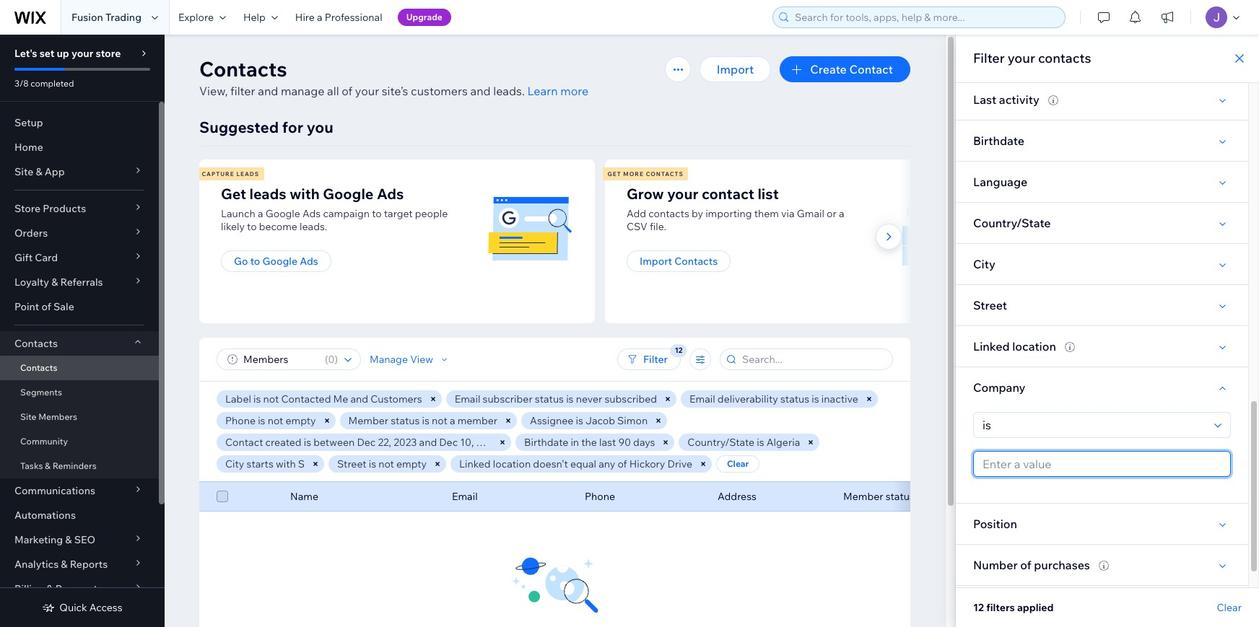 Task type: vqa. For each thing, say whether or not it's contained in the screenshot.
right New
no



Task type: locate. For each thing, give the bounding box(es) containing it.
street down contact created is between dec 22, 2023 and dec 10, 2023
[[337, 458, 366, 471]]

birthdate up language at the right top
[[973, 134, 1025, 148]]

0 horizontal spatial clear button
[[716, 456, 760, 473]]

1 vertical spatial empty
[[396, 458, 427, 471]]

likely
[[221, 220, 245, 233]]

Unsaved view field
[[239, 349, 321, 370]]

of right "number"
[[1020, 558, 1032, 573]]

suggested for you
[[199, 118, 333, 136]]

filter up last
[[973, 50, 1005, 66]]

city starts with s
[[225, 458, 305, 471]]

contacts inside import contacts button
[[675, 255, 718, 268]]

with inside get leads with google ads launch a google ads campaign to target people likely to become leads.
[[290, 185, 320, 203]]

location for linked location doesn't equal any of hickory drive
[[493, 458, 531, 471]]

import for import
[[717, 62, 754, 77]]

member for member status
[[843, 490, 883, 503]]

name
[[290, 490, 318, 503]]

to inside button
[[250, 255, 260, 268]]

up
[[57, 47, 69, 60]]

city for city
[[973, 257, 996, 272]]

contacts
[[1038, 50, 1091, 66], [649, 207, 689, 220]]

& right billing at the bottom of page
[[46, 583, 53, 596]]

filter inside button
[[643, 353, 668, 366]]

point
[[14, 300, 39, 313]]

0 vertical spatial city
[[973, 257, 996, 272]]

0 vertical spatial linked
[[973, 339, 1010, 354]]

& right tasks on the left bottom of the page
[[45, 461, 51, 472]]

company
[[973, 381, 1026, 395]]

member
[[458, 414, 498, 427]]

to left target
[[372, 207, 382, 220]]

filter button
[[617, 349, 681, 370]]

a down leads
[[258, 207, 263, 220]]

ads up target
[[377, 185, 404, 203]]

1 horizontal spatial member
[[843, 490, 883, 503]]

dec left '10,'
[[439, 436, 458, 449]]

not for street is not empty
[[379, 458, 394, 471]]

email deliverability status is inactive
[[690, 393, 858, 406]]

0 vertical spatial with
[[290, 185, 320, 203]]

phone down any
[[585, 490, 615, 503]]

number
[[973, 558, 1018, 573]]

1 dec from the left
[[357, 436, 376, 449]]

created
[[265, 436, 302, 449]]

& for analytics
[[61, 558, 68, 571]]

1 horizontal spatial filter
[[973, 50, 1005, 66]]

1 vertical spatial leads.
[[300, 220, 327, 233]]

customers
[[371, 393, 422, 406]]

& right loyalty
[[51, 276, 58, 289]]

contacts up segments
[[20, 362, 57, 373]]

phone down label
[[225, 414, 256, 427]]

0 horizontal spatial contacts
[[649, 207, 689, 220]]

linked up the company
[[973, 339, 1010, 354]]

12
[[973, 602, 984, 615]]

1 vertical spatial filter
[[643, 353, 668, 366]]

your left site's
[[355, 84, 379, 98]]

1 vertical spatial birthdate
[[524, 436, 568, 449]]

leads. left learn on the left
[[493, 84, 525, 98]]

2023 right '10,'
[[476, 436, 500, 449]]

birthdate for birthdate
[[973, 134, 1025, 148]]

store products
[[14, 202, 86, 215]]

filter for filter
[[643, 353, 668, 366]]

algeria
[[767, 436, 800, 449]]

import
[[717, 62, 754, 77], [640, 255, 672, 268]]

0 vertical spatial contact
[[850, 62, 893, 77]]

1 horizontal spatial country/state
[[973, 216, 1051, 230]]

1 vertical spatial contact
[[225, 436, 263, 449]]

leads
[[236, 170, 259, 178]]

street up linked location
[[973, 298, 1007, 313]]

professional
[[325, 11, 382, 24]]

& for tasks
[[45, 461, 51, 472]]

birthdate for birthdate in the last 90 days
[[524, 436, 568, 449]]

1 vertical spatial country/state
[[688, 436, 755, 449]]

customers
[[411, 84, 468, 98]]

0 horizontal spatial city
[[225, 458, 244, 471]]

1 horizontal spatial contact
[[850, 62, 893, 77]]

1 horizontal spatial import
[[717, 62, 754, 77]]

create contact button
[[780, 56, 911, 82]]

referrals
[[60, 276, 103, 289]]

of right any
[[618, 458, 627, 471]]

0 horizontal spatial clear
[[727, 459, 749, 469]]

0 vertical spatial location
[[1012, 339, 1056, 354]]

import for import contacts
[[640, 255, 672, 268]]

automations link
[[0, 503, 159, 528]]

importing
[[706, 207, 752, 220]]

1 horizontal spatial 2023
[[476, 436, 500, 449]]

capture
[[202, 170, 234, 178]]

billing
[[14, 583, 44, 596]]

0 horizontal spatial import
[[640, 255, 672, 268]]

Search for tools, apps, help & more... field
[[791, 7, 1061, 27]]

0 vertical spatial street
[[973, 298, 1007, 313]]

& inside 'popup button'
[[65, 534, 72, 547]]

country/state down language at the right top
[[973, 216, 1051, 230]]

country/state for country/state
[[973, 216, 1051, 230]]

ads
[[377, 185, 404, 203], [303, 207, 321, 220], [300, 255, 318, 268]]

location
[[1012, 339, 1056, 354], [493, 458, 531, 471]]

your inside sidebar element
[[71, 47, 93, 60]]

create contact
[[810, 62, 893, 77]]

site down home
[[14, 165, 33, 178]]

& left reports
[[61, 558, 68, 571]]

Search... field
[[738, 349, 888, 370]]

2 2023 from the left
[[476, 436, 500, 449]]

your up "by"
[[667, 185, 699, 203]]

google down leads
[[266, 207, 300, 220]]

list
[[758, 185, 779, 203]]

1 horizontal spatial linked
[[973, 339, 1010, 354]]

of right the all
[[342, 84, 353, 98]]

1 vertical spatial with
[[276, 458, 296, 471]]

contact up starts
[[225, 436, 263, 449]]

0 vertical spatial phone
[[225, 414, 256, 427]]

become
[[259, 220, 297, 233]]

with right leads
[[290, 185, 320, 203]]

0 vertical spatial site
[[14, 165, 33, 178]]

0 horizontal spatial location
[[493, 458, 531, 471]]

list containing get leads with google ads
[[197, 160, 1007, 323]]

linked down '10,'
[[459, 458, 491, 471]]

country/state up drive
[[688, 436, 755, 449]]

1 horizontal spatial street
[[973, 298, 1007, 313]]

country/state is algeria
[[688, 436, 800, 449]]

a left member
[[450, 414, 455, 427]]

of left sale
[[41, 300, 51, 313]]

email up member
[[455, 393, 480, 406]]

site for site & app
[[14, 165, 33, 178]]

suggested
[[199, 118, 279, 136]]

clear
[[727, 459, 749, 469], [1217, 602, 1242, 615]]

to right "likely"
[[247, 220, 257, 233]]

None checkbox
[[217, 488, 228, 505]]

tasks & reminders
[[20, 461, 97, 472]]

1 horizontal spatial location
[[1012, 339, 1056, 354]]

0 horizontal spatial phone
[[225, 414, 256, 427]]

1 vertical spatial city
[[225, 458, 244, 471]]

1 horizontal spatial clear
[[1217, 602, 1242, 615]]

import contacts button
[[627, 251, 731, 272]]

empty
[[286, 414, 316, 427], [396, 458, 427, 471]]

2 dec from the left
[[439, 436, 458, 449]]

of inside sidebar element
[[41, 300, 51, 313]]

1 horizontal spatial contacts
[[1038, 50, 1091, 66]]

contacts
[[199, 56, 287, 82], [675, 255, 718, 268], [14, 337, 58, 350], [20, 362, 57, 373]]

1 vertical spatial contacts
[[649, 207, 689, 220]]

to right go
[[250, 255, 260, 268]]

list
[[197, 160, 1007, 323]]

1 vertical spatial member
[[843, 490, 883, 503]]

1 vertical spatial import
[[640, 255, 672, 268]]

0 horizontal spatial filter
[[643, 353, 668, 366]]

0 horizontal spatial dec
[[357, 436, 376, 449]]

filter
[[973, 50, 1005, 66], [643, 353, 668, 366]]

phone is not empty
[[225, 414, 316, 427]]

0 vertical spatial leads.
[[493, 84, 525, 98]]

email for email deliverability status is inactive
[[690, 393, 715, 406]]

0 horizontal spatial country/state
[[688, 436, 755, 449]]

1 vertical spatial linked
[[459, 458, 491, 471]]

status
[[535, 393, 564, 406], [781, 393, 810, 406], [391, 414, 420, 427], [886, 490, 915, 503]]

22,
[[378, 436, 391, 449]]

leads. right become
[[300, 220, 327, 233]]

site's
[[382, 84, 408, 98]]

site down segments
[[20, 412, 36, 422]]

1 vertical spatial street
[[337, 458, 366, 471]]

member status
[[843, 490, 915, 503]]

1 horizontal spatial phone
[[585, 490, 615, 503]]

site
[[14, 165, 33, 178], [20, 412, 36, 422]]

fusion trading
[[71, 11, 142, 24]]

marketing
[[14, 534, 63, 547]]

email for email subscriber status is never subscribed
[[455, 393, 480, 406]]

0 horizontal spatial birthdate
[[524, 436, 568, 449]]

a right or
[[839, 207, 845, 220]]

people
[[415, 207, 448, 220]]

contacts up activity
[[1038, 50, 1091, 66]]

birthdate in the last 90 days
[[524, 436, 655, 449]]

store
[[96, 47, 121, 60]]

2 vertical spatial ads
[[300, 255, 318, 268]]

1 horizontal spatial city
[[973, 257, 996, 272]]

2 vertical spatial google
[[262, 255, 298, 268]]

for
[[282, 118, 303, 136]]

last
[[973, 92, 997, 107]]

email left deliverability
[[690, 393, 715, 406]]

filters
[[986, 602, 1015, 615]]

ads left campaign at the top of page
[[303, 207, 321, 220]]

never
[[576, 393, 602, 406]]

linked location doesn't equal any of hickory drive
[[459, 458, 693, 471]]

create
[[810, 62, 847, 77]]

not up phone is not empty
[[263, 393, 279, 406]]

contacts view, filter and manage all of your site's customers and leads. learn more
[[199, 56, 589, 98]]

0 vertical spatial filter
[[973, 50, 1005, 66]]

setup
[[14, 116, 43, 129]]

0
[[328, 353, 335, 366]]

your right up
[[71, 47, 93, 60]]

contacts left "by"
[[649, 207, 689, 220]]

dec left 22,
[[357, 436, 376, 449]]

contacts inside dropdown button
[[14, 337, 58, 350]]

contact right create
[[850, 62, 893, 77]]

me
[[333, 393, 348, 406]]

phone for phone
[[585, 490, 615, 503]]

0 vertical spatial birthdate
[[973, 134, 1025, 148]]

location left doesn't
[[493, 458, 531, 471]]

& left app
[[36, 165, 42, 178]]

google up campaign at the top of page
[[323, 185, 374, 203]]

contacts inside contacts link
[[20, 362, 57, 373]]

not for label is not contacted me and customers
[[263, 393, 279, 406]]

manage
[[370, 353, 408, 366]]

1 horizontal spatial birthdate
[[973, 134, 1025, 148]]

google down become
[[262, 255, 298, 268]]

empty down the contacted
[[286, 414, 316, 427]]

city for city starts with s
[[225, 458, 244, 471]]

more
[[623, 170, 644, 178]]

site inside dropdown button
[[14, 165, 33, 178]]

card
[[35, 251, 58, 264]]

contact inside button
[[850, 62, 893, 77]]

& left seo
[[65, 534, 72, 547]]

members
[[38, 412, 77, 422]]

1 horizontal spatial dec
[[439, 436, 458, 449]]

location for linked location
[[1012, 339, 1056, 354]]

0 vertical spatial ads
[[377, 185, 404, 203]]

sidebar element
[[0, 35, 165, 628]]

0 vertical spatial clear
[[727, 459, 749, 469]]

filter up subscribed
[[643, 353, 668, 366]]

not for phone is not empty
[[268, 414, 283, 427]]

3/8 completed
[[14, 78, 74, 89]]

phone
[[225, 414, 256, 427], [585, 490, 615, 503]]

tasks
[[20, 461, 43, 472]]

0 horizontal spatial member
[[348, 414, 389, 427]]

0 horizontal spatial leads.
[[300, 220, 327, 233]]

reports
[[70, 558, 108, 571]]

site for site members
[[20, 412, 36, 422]]

capture leads
[[202, 170, 259, 178]]

2023 right 22,
[[394, 436, 417, 449]]

ads down get leads with google ads launch a google ads campaign to target people likely to become leads.
[[300, 255, 318, 268]]

your inside contacts view, filter and manage all of your site's customers and leads. learn more
[[355, 84, 379, 98]]

not up created
[[268, 414, 283, 427]]

0 vertical spatial empty
[[286, 414, 316, 427]]

1 vertical spatial phone
[[585, 490, 615, 503]]

1 vertical spatial ads
[[303, 207, 321, 220]]

not left member
[[432, 414, 448, 427]]

contacts up filter
[[199, 56, 287, 82]]

is left algeria
[[757, 436, 764, 449]]

phone for phone is not empty
[[225, 414, 256, 427]]

1 horizontal spatial leads.
[[493, 84, 525, 98]]

filter for filter your contacts
[[973, 50, 1005, 66]]

communications button
[[0, 479, 159, 503]]

0 vertical spatial member
[[348, 414, 389, 427]]

location up the company
[[1012, 339, 1056, 354]]

1 vertical spatial site
[[20, 412, 36, 422]]

1 vertical spatial clear button
[[1217, 602, 1242, 615]]

empty down member status is not a member
[[396, 458, 427, 471]]

1 horizontal spatial empty
[[396, 458, 427, 471]]

marketing & seo button
[[0, 528, 159, 552]]

not down 22,
[[379, 458, 394, 471]]

store
[[14, 202, 40, 215]]

with left s
[[276, 458, 296, 471]]

0 horizontal spatial empty
[[286, 414, 316, 427]]

home link
[[0, 135, 159, 160]]

0 horizontal spatial linked
[[459, 458, 491, 471]]

contacts down point of sale
[[14, 337, 58, 350]]

dec
[[357, 436, 376, 449], [439, 436, 458, 449]]

contacts down "by"
[[675, 255, 718, 268]]

& for billing
[[46, 583, 53, 596]]

0 vertical spatial country/state
[[973, 216, 1051, 230]]

birthdate up doesn't
[[524, 436, 568, 449]]

them
[[754, 207, 779, 220]]

1 vertical spatial location
[[493, 458, 531, 471]]

contacts link
[[0, 356, 159, 381]]

marketing & seo
[[14, 534, 95, 547]]

and right customers
[[470, 84, 491, 98]]

point of sale link
[[0, 295, 159, 319]]

0 horizontal spatial 2023
[[394, 436, 417, 449]]

a inside grow your contact list add contacts by importing them via gmail or a csv file.
[[839, 207, 845, 220]]

& for site
[[36, 165, 42, 178]]

quick
[[59, 602, 87, 615]]

learn more button
[[527, 82, 589, 100]]

0 vertical spatial import
[[717, 62, 754, 77]]

0 horizontal spatial street
[[337, 458, 366, 471]]



Task type: describe. For each thing, give the bounding box(es) containing it.
analytics & reports
[[14, 558, 108, 571]]

target
[[384, 207, 413, 220]]

and right me
[[351, 393, 368, 406]]

linked location
[[973, 339, 1056, 354]]

learn
[[527, 84, 558, 98]]

doesn't
[[533, 458, 568, 471]]

trading
[[105, 11, 142, 24]]

is down contact created is between dec 22, 2023 and dec 10, 2023
[[369, 458, 376, 471]]

empty for street is not empty
[[396, 458, 427, 471]]

(
[[325, 353, 328, 366]]

contacts inside grow your contact list add contacts by importing them via gmail or a csv file.
[[649, 207, 689, 220]]

add
[[627, 207, 646, 220]]

last
[[599, 436, 616, 449]]

loyalty & referrals button
[[0, 270, 159, 295]]

quick access button
[[42, 602, 123, 615]]

help
[[243, 11, 266, 24]]

get
[[608, 170, 621, 178]]

hire a professional
[[295, 11, 382, 24]]

reminders
[[52, 461, 97, 472]]

fusion
[[71, 11, 103, 24]]

google inside go to google ads button
[[262, 255, 298, 268]]

member for member status is not a member
[[348, 414, 389, 427]]

get more contacts
[[608, 170, 684, 178]]

completed
[[31, 78, 74, 89]]

applied
[[1017, 602, 1054, 615]]

file.
[[650, 220, 666, 233]]

csv
[[627, 220, 648, 233]]

leads. inside get leads with google ads launch a google ads campaign to target people likely to become leads.
[[300, 220, 327, 233]]

gift
[[14, 251, 33, 264]]

leads. inside contacts view, filter and manage all of your site's customers and leads. learn more
[[493, 84, 525, 98]]

your inside grow your contact list add contacts by importing them via gmail or a csv file.
[[667, 185, 699, 203]]

explore
[[178, 11, 214, 24]]

contact created is between dec 22, 2023 and dec 10, 2023
[[225, 436, 500, 449]]

is left jacob
[[576, 414, 583, 427]]

subscribed
[[605, 393, 657, 406]]

a inside get leads with google ads launch a google ads campaign to target people likely to become leads.
[[258, 207, 263, 220]]

with for google
[[290, 185, 320, 203]]

contacts inside contacts view, filter and manage all of your site's customers and leads. learn more
[[199, 56, 287, 82]]

products
[[43, 202, 86, 215]]

activity
[[999, 92, 1040, 107]]

street for street is not empty
[[337, 458, 366, 471]]

is up starts
[[258, 414, 265, 427]]

0 vertical spatial google
[[323, 185, 374, 203]]

of inside contacts view, filter and manage all of your site's customers and leads. learn more
[[342, 84, 353, 98]]

go
[[234, 255, 248, 268]]

is up s
[[304, 436, 311, 449]]

payments
[[55, 583, 103, 596]]

contacted
[[281, 393, 331, 406]]

point of sale
[[14, 300, 74, 313]]

10,
[[460, 436, 474, 449]]

loyalty
[[14, 276, 49, 289]]

is down customers
[[422, 414, 430, 427]]

linked for linked location
[[973, 339, 1010, 354]]

and right filter
[[258, 84, 278, 98]]

contacts button
[[0, 331, 159, 356]]

)
[[335, 353, 338, 366]]

0 horizontal spatial contact
[[225, 436, 263, 449]]

go to google ads button
[[221, 251, 331, 272]]

empty for phone is not empty
[[286, 414, 316, 427]]

a right hire
[[317, 11, 323, 24]]

set
[[40, 47, 54, 60]]

label
[[225, 393, 251, 406]]

you
[[307, 118, 333, 136]]

position
[[973, 517, 1018, 531]]

linked for linked location doesn't equal any of hickory drive
[[459, 458, 491, 471]]

starts
[[247, 458, 274, 471]]

assignee is jacob simon
[[530, 414, 648, 427]]

country/state for country/state is algeria
[[688, 436, 755, 449]]

is left inactive
[[812, 393, 819, 406]]

help button
[[235, 0, 287, 35]]

Enter a value text field
[[978, 452, 1226, 477]]

tasks & reminders link
[[0, 454, 159, 479]]

site members
[[20, 412, 77, 422]]

& for marketing
[[65, 534, 72, 547]]

is left never
[[566, 393, 574, 406]]

1 vertical spatial clear
[[1217, 602, 1242, 615]]

1 horizontal spatial clear button
[[1217, 602, 1242, 615]]

address
[[718, 490, 757, 503]]

last activity
[[973, 92, 1040, 107]]

your up activity
[[1008, 50, 1035, 66]]

segments
[[20, 387, 62, 398]]

with for s
[[276, 458, 296, 471]]

1 2023 from the left
[[394, 436, 417, 449]]

contacts
[[646, 170, 684, 178]]

grow your contact list add contacts by importing them via gmail or a csv file.
[[627, 185, 845, 233]]

equal
[[570, 458, 596, 471]]

0 vertical spatial clear button
[[716, 456, 760, 473]]

grow
[[627, 185, 664, 203]]

& for loyalty
[[51, 276, 58, 289]]

analytics & reports button
[[0, 552, 159, 577]]

label is not contacted me and customers
[[225, 393, 422, 406]]

go to google ads
[[234, 255, 318, 268]]

and down member status is not a member
[[419, 436, 437, 449]]

( 0 )
[[325, 353, 338, 366]]

hickory
[[629, 458, 665, 471]]

gmail
[[797, 207, 825, 220]]

orders
[[14, 227, 48, 240]]

via
[[781, 207, 795, 220]]

email down '10,'
[[452, 490, 478, 503]]

s
[[298, 458, 305, 471]]

sale
[[53, 300, 74, 313]]

Select an option field
[[978, 413, 1210, 438]]

upgrade button
[[398, 9, 451, 26]]

manage
[[281, 84, 325, 98]]

the
[[581, 436, 597, 449]]

app
[[45, 165, 65, 178]]

drive
[[668, 458, 693, 471]]

hire a professional link
[[287, 0, 391, 35]]

import button
[[700, 56, 771, 82]]

or
[[827, 207, 837, 220]]

manage view button
[[370, 353, 451, 366]]

is right label
[[254, 393, 261, 406]]

subscriber
[[483, 393, 533, 406]]

ads inside button
[[300, 255, 318, 268]]

1 vertical spatial google
[[266, 207, 300, 220]]

communications
[[14, 485, 95, 498]]

quick access
[[59, 602, 123, 615]]

let's set up your store
[[14, 47, 121, 60]]

import contacts
[[640, 255, 718, 268]]

street for street
[[973, 298, 1007, 313]]

home
[[14, 141, 43, 154]]

0 vertical spatial contacts
[[1038, 50, 1091, 66]]

access
[[89, 602, 123, 615]]

site members link
[[0, 405, 159, 430]]



